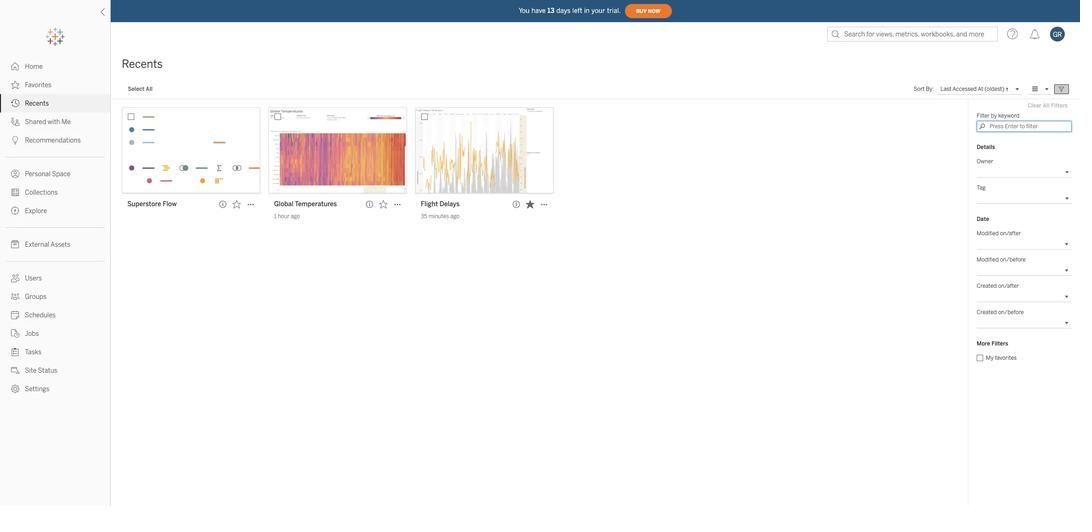 Task type: vqa. For each thing, say whether or not it's contained in the screenshot.
first ago from left
yes



Task type: locate. For each thing, give the bounding box(es) containing it.
personal
[[25, 170, 51, 178]]

by text only_f5he34f image for settings
[[11, 385, 19, 393]]

by text only_f5he34f image left recommendations
[[11, 136, 19, 145]]

by text only_f5he34f image inside personal space link
[[11, 170, 19, 178]]

all
[[146, 86, 153, 92], [1044, 103, 1050, 109]]

with
[[48, 118, 60, 126]]

modified on/after
[[978, 230, 1022, 237]]

6 by text only_f5he34f image from the top
[[11, 274, 19, 283]]

1 horizontal spatial filters
[[1052, 103, 1069, 109]]

minutes
[[429, 213, 449, 220]]

hour
[[278, 213, 290, 220]]

by text only_f5he34f image left collections
[[11, 188, 19, 197]]

days
[[557, 7, 571, 15]]

by text only_f5he34f image for users
[[11, 274, 19, 283]]

1 vertical spatial created
[[978, 309, 998, 316]]

groups
[[25, 293, 47, 301]]

created up "created on/before"
[[978, 283, 998, 290]]

2 modified from the top
[[978, 257, 1000, 263]]

grid view image
[[1032, 85, 1040, 93]]

by text only_f5he34f image
[[11, 62, 19, 71], [11, 136, 19, 145], [11, 188, 19, 197], [11, 207, 19, 215], [11, 241, 19, 249], [11, 274, 19, 283], [11, 348, 19, 356], [11, 367, 19, 375], [11, 385, 19, 393]]

by text only_f5he34f image inside tasks "link"
[[11, 348, 19, 356]]

by text only_f5he34f image inside favorites link
[[11, 81, 19, 89]]

buy now button
[[625, 4, 673, 18]]

by text only_f5he34f image inside shared with me link
[[11, 118, 19, 126]]

recommendations link
[[0, 131, 110, 150]]

ago down delays
[[451, 213, 460, 220]]

superstore flow
[[127, 200, 177, 208]]

you
[[519, 7, 530, 15]]

settings
[[25, 386, 49, 393]]

by text only_f5he34f image left explore
[[11, 207, 19, 215]]

status
[[38, 367, 57, 375]]

Search for views, metrics, workbooks, and more text field
[[828, 27, 999, 42]]

1 by text only_f5he34f image from the top
[[11, 62, 19, 71]]

by text only_f5he34f image inside 'home' link
[[11, 62, 19, 71]]

by text only_f5he34f image for recommendations
[[11, 136, 19, 145]]

by text only_f5he34f image inside external assets link
[[11, 241, 19, 249]]

13
[[548, 7, 555, 15]]

by text only_f5he34f image inside collections link
[[11, 188, 19, 197]]

me
[[62, 118, 71, 126]]

by text only_f5he34f image
[[11, 81, 19, 89], [11, 99, 19, 108], [11, 118, 19, 126], [11, 170, 19, 178], [11, 293, 19, 301], [11, 311, 19, 320], [11, 330, 19, 338]]

by text only_f5he34f image left home
[[11, 62, 19, 71]]

1 hour ago
[[274, 213, 300, 220]]

2 created from the top
[[978, 309, 998, 316]]

2 by text only_f5he34f image from the top
[[11, 99, 19, 108]]

by text only_f5he34f image left 'settings'
[[11, 385, 19, 393]]

in
[[585, 7, 590, 15]]

5 by text only_f5he34f image from the top
[[11, 241, 19, 249]]

1 horizontal spatial all
[[1044, 103, 1050, 109]]

temperatures
[[295, 200, 337, 208]]

4 by text only_f5he34f image from the top
[[11, 170, 19, 178]]

created for created on/before
[[978, 309, 998, 316]]

buy
[[637, 8, 647, 14]]

by text only_f5he34f image for external assets
[[11, 241, 19, 249]]

1 by text only_f5he34f image from the top
[[11, 81, 19, 89]]

1 created from the top
[[978, 283, 998, 290]]

2 ago from the left
[[451, 213, 460, 220]]

1 vertical spatial on/after
[[999, 283, 1020, 290]]

0 vertical spatial all
[[146, 86, 153, 92]]

by text only_f5he34f image inside the schedules link
[[11, 311, 19, 320]]

1 vertical spatial all
[[1044, 103, 1050, 109]]

9 by text only_f5he34f image from the top
[[11, 385, 19, 393]]

filters right 'clear'
[[1052, 103, 1069, 109]]

modified for modified on/after
[[978, 230, 1000, 237]]

modified down date
[[978, 230, 1000, 237]]

sort by:
[[914, 86, 935, 92]]

trial.
[[608, 7, 621, 15]]

on/after up created on/after text field
[[999, 283, 1020, 290]]

3 by text only_f5he34f image from the top
[[11, 118, 19, 126]]

by text only_f5he34f image inside settings link
[[11, 385, 19, 393]]

more filters
[[978, 341, 1009, 347]]

4 by text only_f5he34f image from the top
[[11, 207, 19, 215]]

by text only_f5he34f image inside the users link
[[11, 274, 19, 283]]

1 horizontal spatial ago
[[451, 213, 460, 220]]

assets
[[51, 241, 70, 249]]

all right 'clear'
[[1044, 103, 1050, 109]]

on/after
[[1001, 230, 1022, 237], [999, 283, 1020, 290]]

recents
[[122, 57, 163, 71], [25, 100, 49, 108]]

on/before
[[1001, 257, 1027, 263], [999, 309, 1025, 316]]

0 vertical spatial modified
[[978, 230, 1000, 237]]

personal space link
[[0, 165, 110, 183]]

by text only_f5he34f image for tasks
[[11, 348, 19, 356]]

6 by text only_f5he34f image from the top
[[11, 311, 19, 320]]

by text only_f5he34f image inside explore link
[[11, 207, 19, 215]]

1 modified from the top
[[978, 230, 1000, 237]]

0 horizontal spatial filters
[[992, 341, 1009, 347]]

by text only_f5he34f image inside groups "link"
[[11, 293, 19, 301]]

last accessed at (oldest) button
[[938, 84, 1023, 95]]

ago
[[291, 213, 300, 220], [451, 213, 460, 220]]

0 vertical spatial created
[[978, 283, 998, 290]]

home link
[[0, 57, 110, 76]]

modified up created on/after
[[978, 257, 1000, 263]]

5 by text only_f5he34f image from the top
[[11, 293, 19, 301]]

by:
[[927, 86, 935, 92]]

by text only_f5he34f image for personal space
[[11, 170, 19, 178]]

users link
[[0, 269, 110, 288]]

schedules
[[25, 312, 56, 320]]

0 horizontal spatial ago
[[291, 213, 300, 220]]

by text only_f5he34f image for collections
[[11, 188, 19, 197]]

(oldest)
[[985, 85, 1005, 92]]

sort
[[914, 86, 925, 92]]

all for clear
[[1044, 103, 1050, 109]]

buy now
[[637, 8, 661, 14]]

delays
[[440, 200, 460, 208]]

created down created on/after
[[978, 309, 998, 316]]

global
[[274, 200, 294, 208]]

site status
[[25, 367, 57, 375]]

created on/before
[[978, 309, 1025, 316]]

by text only_f5he34f image inside site status link
[[11, 367, 19, 375]]

external
[[25, 241, 49, 249]]

1 ago from the left
[[291, 213, 300, 220]]

0 horizontal spatial recents
[[25, 100, 49, 108]]

on/before up the created on/before text box
[[999, 309, 1025, 316]]

modified
[[978, 230, 1000, 237], [978, 257, 1000, 263]]

on/before up modified on/before text box on the right
[[1001, 257, 1027, 263]]

3 by text only_f5he34f image from the top
[[11, 188, 19, 197]]

Modified on/before text field
[[978, 265, 1073, 276]]

0 vertical spatial recents
[[122, 57, 163, 71]]

by text only_f5he34f image left users
[[11, 274, 19, 283]]

2 by text only_f5he34f image from the top
[[11, 136, 19, 145]]

1 vertical spatial on/before
[[999, 309, 1025, 316]]

by text only_f5he34f image inside recents link
[[11, 99, 19, 108]]

8 by text only_f5he34f image from the top
[[11, 367, 19, 375]]

shared with me
[[25, 118, 71, 126]]

35 minutes ago
[[421, 213, 460, 220]]

modified on/before
[[978, 257, 1027, 263]]

created
[[978, 283, 998, 290], [978, 309, 998, 316]]

by text only_f5he34f image inside jobs link
[[11, 330, 19, 338]]

shared with me link
[[0, 113, 110, 131]]

Filter by keyword text field
[[978, 121, 1073, 132]]

on/before for modified on/before
[[1001, 257, 1027, 263]]

on/after for modified on/after
[[1001, 230, 1022, 237]]

on/after up modified on/after text field
[[1001, 230, 1022, 237]]

1 vertical spatial recents
[[25, 100, 49, 108]]

ago right hour
[[291, 213, 300, 220]]

tasks link
[[0, 343, 110, 362]]

global temperatures
[[274, 200, 337, 208]]

1 vertical spatial modified
[[978, 257, 1000, 263]]

favorites
[[996, 355, 1018, 362]]

0 vertical spatial filters
[[1052, 103, 1069, 109]]

all right select
[[146, 86, 153, 92]]

by text only_f5he34f image for schedules
[[11, 311, 19, 320]]

by text only_f5he34f image inside recommendations link
[[11, 136, 19, 145]]

jobs link
[[0, 325, 110, 343]]

filters up my favorites
[[992, 341, 1009, 347]]

0 vertical spatial on/before
[[1001, 257, 1027, 263]]

by text only_f5he34f image left tasks
[[11, 348, 19, 356]]

filter by keyword
[[978, 113, 1020, 119]]

clear
[[1028, 103, 1042, 109]]

recents up select all
[[122, 57, 163, 71]]

by text only_f5he34f image left site at the left bottom
[[11, 367, 19, 375]]

on/before for created on/before
[[999, 309, 1025, 316]]

0 vertical spatial on/after
[[1001, 230, 1022, 237]]

recents up shared
[[25, 100, 49, 108]]

filters
[[1052, 103, 1069, 109], [992, 341, 1009, 347]]

flow
[[163, 200, 177, 208]]

0 horizontal spatial all
[[146, 86, 153, 92]]

7 by text only_f5he34f image from the top
[[11, 330, 19, 338]]

by text only_f5he34f image left external
[[11, 241, 19, 249]]

7 by text only_f5he34f image from the top
[[11, 348, 19, 356]]

settings link
[[0, 380, 110, 398]]



Task type: describe. For each thing, give the bounding box(es) containing it.
groups link
[[0, 288, 110, 306]]

at
[[979, 85, 984, 92]]

main navigation. press the up and down arrow keys to access links. element
[[0, 57, 110, 398]]

explore
[[25, 207, 47, 215]]

clear all filters button
[[1024, 100, 1073, 111]]

recents link
[[0, 94, 110, 113]]

by text only_f5he34f image for recents
[[11, 99, 19, 108]]

select
[[128, 86, 145, 92]]

1 vertical spatial filters
[[992, 341, 1009, 347]]

by text only_f5he34f image for shared with me
[[11, 118, 19, 126]]

flight
[[421, 200, 438, 208]]

home
[[25, 63, 43, 71]]

by text only_f5he34f image for home
[[11, 62, 19, 71]]

all for select
[[146, 86, 153, 92]]

select all
[[128, 86, 153, 92]]

1
[[274, 213, 277, 220]]

have
[[532, 7, 546, 15]]

by text only_f5he34f image for jobs
[[11, 330, 19, 338]]

1 horizontal spatial recents
[[122, 57, 163, 71]]

clear all filters
[[1028, 103, 1069, 109]]

35
[[421, 213, 428, 220]]

personal space
[[25, 170, 70, 178]]

more
[[978, 341, 991, 347]]

filters inside 'clear all filters' button
[[1052, 103, 1069, 109]]

Created on/after text field
[[978, 291, 1073, 302]]

schedules link
[[0, 306, 110, 325]]

ago for temperatures
[[291, 213, 300, 220]]

space
[[52, 170, 70, 178]]

last
[[941, 85, 952, 92]]

by
[[992, 113, 998, 119]]

external assets link
[[0, 235, 110, 254]]

site status link
[[0, 362, 110, 380]]

collections link
[[0, 183, 110, 202]]

last accessed at (oldest)
[[941, 85, 1005, 92]]

filter
[[978, 113, 991, 119]]

by text only_f5he34f image for favorites
[[11, 81, 19, 89]]

collections
[[25, 189, 58, 197]]

accessed
[[953, 85, 977, 92]]

created on/after
[[978, 283, 1020, 290]]

site
[[25, 367, 37, 375]]

on/after for created on/after
[[999, 283, 1020, 290]]

by text only_f5he34f image for site status
[[11, 367, 19, 375]]

my
[[987, 355, 995, 362]]

shared
[[25, 118, 46, 126]]

superstore
[[127, 200, 161, 208]]

recents inside 'main navigation. press the up and down arrow keys to access links.' element
[[25, 100, 49, 108]]

my favorites
[[987, 355, 1018, 362]]

keyword
[[999, 113, 1020, 119]]

owner
[[978, 158, 994, 165]]

favorites
[[25, 81, 52, 89]]

flight delays
[[421, 200, 460, 208]]

details
[[978, 144, 996, 151]]

left
[[573, 7, 583, 15]]

Created on/before text field
[[978, 318, 1073, 329]]

jobs
[[25, 330, 39, 338]]

tasks
[[25, 349, 42, 356]]

recommendations
[[25, 137, 81, 145]]

explore link
[[0, 202, 110, 220]]

date
[[978, 216, 990, 223]]

your
[[592, 7, 606, 15]]

modified for modified on/before
[[978, 257, 1000, 263]]

select all button
[[122, 84, 159, 95]]

external assets
[[25, 241, 70, 249]]

favorites link
[[0, 76, 110, 94]]

users
[[25, 275, 42, 283]]

Modified on/after text field
[[978, 239, 1073, 250]]

tag
[[978, 185, 986, 191]]

you have 13 days left in your trial.
[[519, 7, 621, 15]]

now
[[649, 8, 661, 14]]

created for created on/after
[[978, 283, 998, 290]]

ago for delays
[[451, 213, 460, 220]]

by text only_f5he34f image for groups
[[11, 293, 19, 301]]

navigation panel element
[[0, 28, 110, 398]]

by text only_f5he34f image for explore
[[11, 207, 19, 215]]



